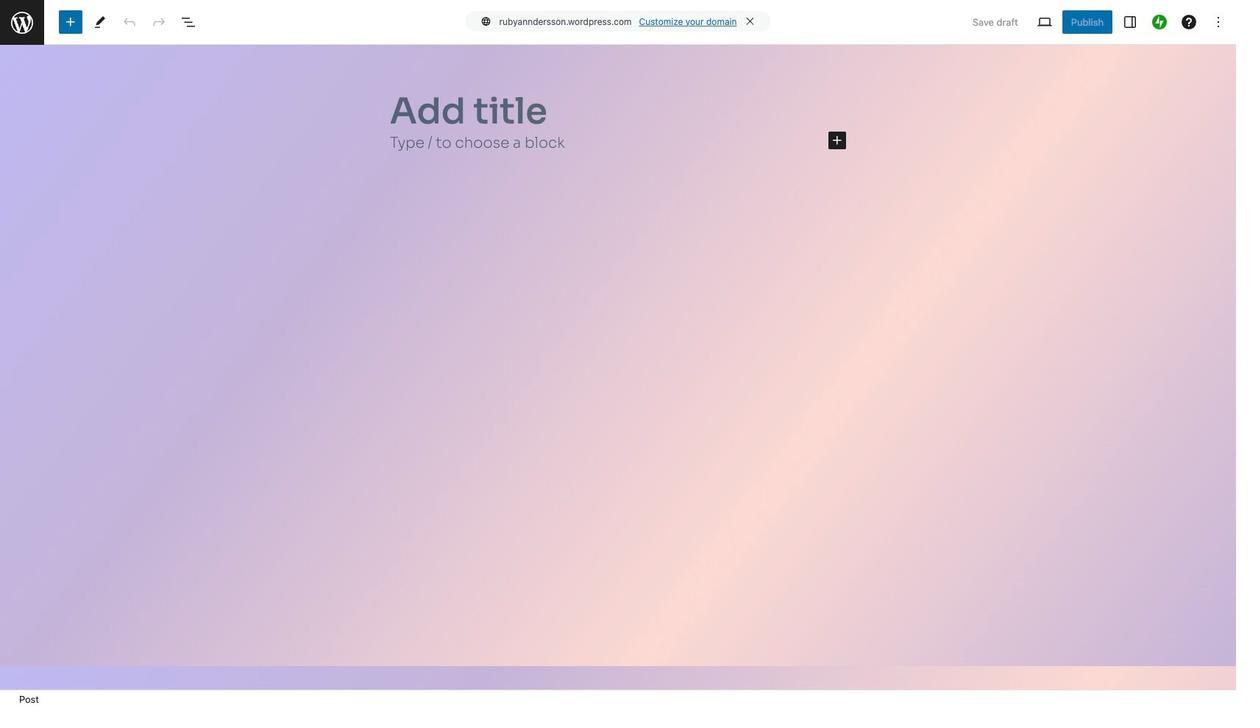 Task type: locate. For each thing, give the bounding box(es) containing it.
help image
[[1180, 13, 1198, 31]]

undo image
[[121, 13, 138, 31]]

document overview image
[[180, 13, 197, 31]]

settings image
[[1122, 13, 1139, 31]]



Task type: describe. For each thing, give the bounding box(es) containing it.
redo image
[[150, 13, 168, 31]]

options image
[[1210, 13, 1228, 31]]

toggle block inserter image
[[62, 13, 79, 31]]

editor content region
[[0, 45, 1236, 690]]

jetpack image
[[1152, 15, 1167, 29]]

view image
[[1036, 13, 1054, 31]]

tools image
[[91, 13, 109, 31]]



